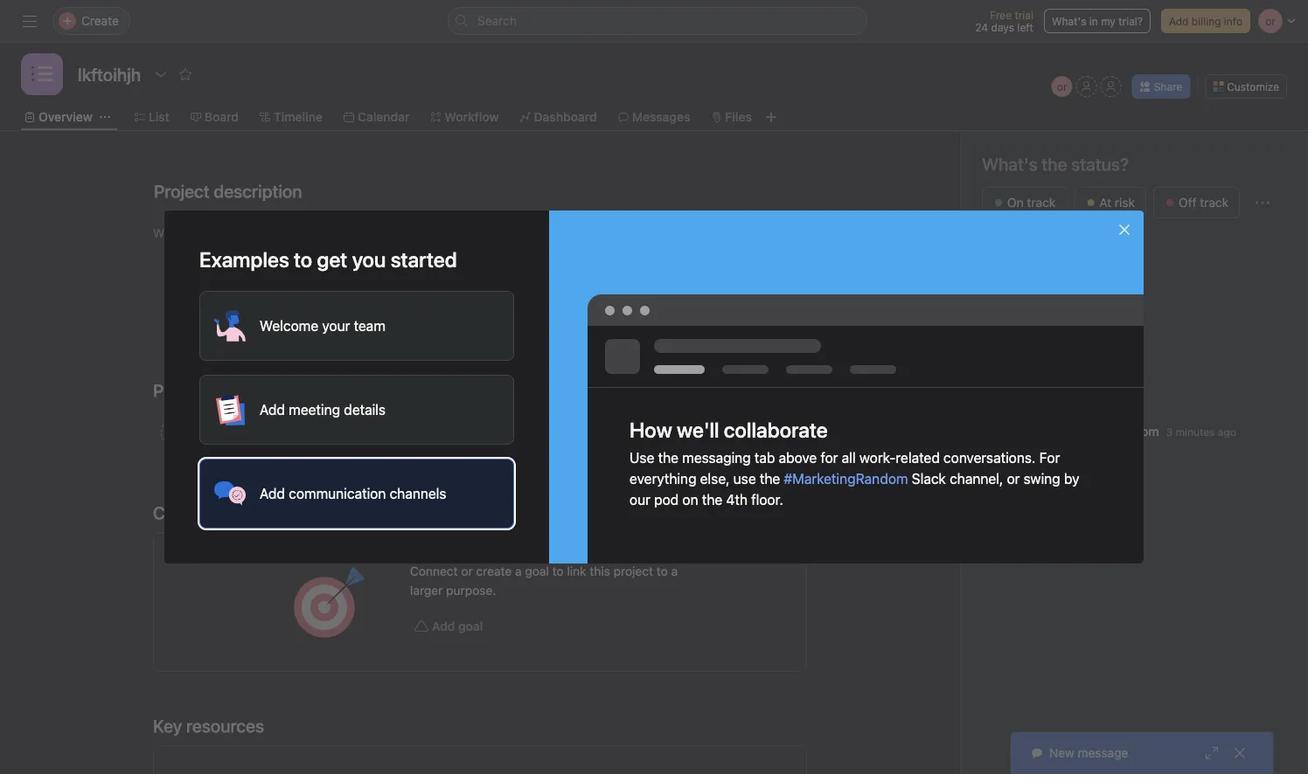Task type: describe. For each thing, give the bounding box(es) containing it.
1 a from the left
[[515, 565, 522, 579]]

timeline
[[274, 110, 323, 124]]

info
[[1224, 15, 1243, 27]]

add for add goal
[[432, 620, 455, 634]]

the inside slack channel, or swing by our pod on the 4th floor.
[[702, 492, 723, 509]]

how
[[630, 418, 672, 443]]

1 vertical spatial the
[[760, 471, 780, 488]]

examples
[[199, 248, 289, 272]]

use
[[734, 471, 756, 488]]

orlandogary85@gmail.com link
[[1003, 425, 1160, 439]]

24
[[976, 21, 989, 33]]

examples to get you started
[[199, 248, 457, 272]]

what's in my trial?
[[1052, 15, 1143, 27]]

board link
[[191, 108, 239, 127]]

the status?
[[1042, 154, 1129, 174]]

goal inside button
[[458, 620, 483, 634]]

at
[[1100, 195, 1112, 210]]

team
[[354, 318, 386, 335]]

overview link
[[24, 108, 93, 127]]

details
[[344, 402, 386, 419]]

larger
[[410, 584, 443, 598]]

orlandogary85@gmail.com 3 minutes ago
[[1003, 425, 1237, 439]]

channel,
[[950, 471, 1004, 488]]

joined
[[1031, 310, 1070, 327]]

related
[[896, 450, 940, 467]]

at risk button
[[1074, 187, 1147, 219]]

our
[[630, 492, 651, 509]]

communication
[[289, 486, 386, 502]]

1 horizontal spatial to
[[552, 565, 564, 579]]

welcome
[[260, 318, 319, 335]]

this
[[590, 565, 610, 579]]

trial
[[1015, 9, 1034, 21]]

messaging
[[682, 450, 751, 467]]

2 horizontal spatial to
[[657, 565, 668, 579]]

what's for what's in my trial?
[[1052, 15, 1087, 27]]

my
[[1101, 15, 1116, 27]]

board
[[205, 110, 239, 124]]

off track
[[1179, 195, 1229, 210]]

overview
[[38, 110, 93, 124]]

you
[[1003, 310, 1027, 327]]

left
[[1018, 21, 1034, 33]]

Project description title text field
[[143, 173, 307, 210]]

add billing info
[[1169, 15, 1243, 27]]

on track
[[1008, 195, 1056, 210]]

workflow
[[445, 110, 499, 124]]

on track button
[[982, 187, 1067, 219]]

purpose.
[[446, 584, 496, 598]]

you joined
[[1003, 310, 1070, 327]]

0 horizontal spatial close image
[[1118, 223, 1132, 237]]

connect or create a goal to link this project to a larger purpose.
[[410, 565, 678, 598]]

channels
[[390, 486, 446, 502]]

messages link
[[618, 108, 690, 127]]

free trial 24 days left
[[976, 9, 1034, 33]]

add billing info button
[[1161, 9, 1251, 33]]

track for off track
[[1200, 195, 1229, 210]]

dashboard
[[534, 110, 597, 124]]

or inside slack channel, or swing by our pod on the 4th floor.
[[1007, 471, 1020, 488]]

how we'll collaborate
[[630, 418, 828, 443]]

swing
[[1024, 471, 1061, 488]]

key resources
[[153, 716, 264, 737]]

calendar
[[358, 110, 410, 124]]

conversations.
[[944, 450, 1036, 467]]

we'll collaborate
[[677, 418, 828, 443]]

1 horizontal spatial close image
[[1233, 747, 1247, 761]]

off track button
[[1154, 187, 1240, 219]]

on
[[1008, 195, 1024, 210]]

project roles
[[153, 380, 251, 401]]

share
[[1154, 80, 1183, 93]]

track for on track
[[1027, 195, 1056, 210]]

search
[[478, 14, 517, 28]]

by
[[1064, 471, 1080, 488]]

add meeting details
[[260, 402, 386, 419]]

use
[[630, 450, 655, 467]]

trial?
[[1119, 15, 1143, 27]]



Task type: locate. For each thing, give the bounding box(es) containing it.
add for add communication channels
[[260, 486, 285, 502]]

calendar link
[[344, 108, 410, 127]]

or inside or button
[[1057, 80, 1068, 93]]

0 vertical spatial what's
[[1052, 15, 1087, 27]]

add goal
[[432, 620, 483, 634]]

0 horizontal spatial what's
[[982, 154, 1038, 174]]

#marketingrandom
[[784, 471, 908, 488]]

what's for what's the status?
[[982, 154, 1038, 174]]

slack channel, or swing by our pod on the 4th floor.
[[630, 471, 1080, 509]]

add communication channels
[[260, 486, 446, 502]]

goal down purpose.
[[458, 620, 483, 634]]

0 horizontal spatial or
[[461, 565, 473, 579]]

example text for how we'll collaborate section image
[[588, 295, 1144, 564]]

list link
[[135, 108, 170, 127]]

or left swing
[[1007, 471, 1020, 488]]

add
[[1169, 15, 1189, 27], [260, 402, 285, 419], [260, 486, 285, 502], [432, 620, 455, 634]]

0 horizontal spatial to
[[294, 248, 312, 272]]

4th
[[726, 492, 748, 509]]

1 horizontal spatial a
[[671, 565, 678, 579]]

goal inside the 'connect or create a goal to link this project to a larger purpose.'
[[525, 565, 549, 579]]

add for add billing info
[[1169, 15, 1189, 27]]

0 vertical spatial or
[[1057, 80, 1068, 93]]

above
[[779, 450, 817, 467]]

your
[[322, 318, 350, 335]]

1 horizontal spatial goal
[[525, 565, 549, 579]]

goal
[[525, 565, 549, 579], [458, 620, 483, 634]]

track right off
[[1200, 195, 1229, 210]]

0 vertical spatial the
[[658, 450, 679, 467]]

close image down the risk
[[1118, 223, 1132, 237]]

close image right expand new message image
[[1233, 747, 1247, 761]]

you started
[[352, 248, 457, 272]]

0 vertical spatial goal
[[525, 565, 549, 579]]

all
[[842, 450, 856, 467]]

list
[[149, 110, 170, 124]]

0 horizontal spatial goal
[[458, 620, 483, 634]]

share button
[[1132, 74, 1191, 99]]

1 horizontal spatial track
[[1200, 195, 1229, 210]]

or button
[[1052, 76, 1073, 97]]

link
[[567, 565, 587, 579]]

1 horizontal spatial the
[[702, 492, 723, 509]]

track inside "button"
[[1200, 195, 1229, 210]]

a right project
[[671, 565, 678, 579]]

add left "billing"
[[1169, 15, 1189, 27]]

2 track from the left
[[1200, 195, 1229, 210]]

1 vertical spatial or
[[1007, 471, 1020, 488]]

search button
[[448, 7, 868, 35]]

0 vertical spatial close image
[[1118, 223, 1132, 237]]

welcome your team
[[260, 318, 386, 335]]

on
[[683, 492, 698, 509]]

work-
[[860, 450, 896, 467]]

what's left in
[[1052, 15, 1087, 27]]

or up purpose.
[[461, 565, 473, 579]]

off
[[1179, 195, 1197, 210]]

0 horizontal spatial a
[[515, 565, 522, 579]]

messages
[[632, 110, 690, 124]]

2 a from the left
[[671, 565, 678, 579]]

pod
[[654, 492, 679, 509]]

1 vertical spatial goal
[[458, 620, 483, 634]]

expand new message image
[[1205, 747, 1219, 761]]

track
[[1027, 195, 1056, 210], [1200, 195, 1229, 210]]

or
[[1057, 80, 1068, 93], [1007, 471, 1020, 488], [461, 565, 473, 579]]

2 horizontal spatial or
[[1057, 80, 1068, 93]]

to left link on the left bottom
[[552, 565, 564, 579]]

1 vertical spatial close image
[[1233, 747, 1247, 761]]

what's the status?
[[982, 154, 1129, 174]]

add left meeting
[[260, 402, 285, 419]]

orlandogary85@gmail.com
[[1003, 425, 1160, 439]]

files
[[725, 110, 752, 124]]

the
[[658, 450, 679, 467], [760, 471, 780, 488], [702, 492, 723, 509]]

add down larger
[[432, 620, 455, 634]]

what's
[[1052, 15, 1087, 27], [982, 154, 1038, 174]]

in
[[1090, 15, 1098, 27]]

ago
[[1218, 426, 1237, 439]]

for
[[1040, 450, 1060, 467]]

1 horizontal spatial what's
[[1052, 15, 1087, 27]]

to left get
[[294, 248, 312, 272]]

days
[[991, 21, 1015, 33]]

search list box
[[448, 7, 868, 35]]

the up everything
[[658, 450, 679, 467]]

floor.
[[751, 492, 784, 509]]

what's up on
[[982, 154, 1038, 174]]

at risk
[[1100, 195, 1135, 210]]

add for add meeting details
[[260, 402, 285, 419]]

timeline link
[[260, 108, 323, 127]]

connected goals
[[153, 503, 286, 523]]

close image
[[1118, 223, 1132, 237], [1233, 747, 1247, 761]]

add to starred image
[[179, 67, 193, 81]]

2 vertical spatial or
[[461, 565, 473, 579]]

else,
[[700, 471, 730, 488]]

minutes
[[1176, 426, 1215, 439]]

for
[[821, 450, 838, 467]]

create
[[476, 565, 512, 579]]

goal left link on the left bottom
[[525, 565, 549, 579]]

the up floor. at right bottom
[[760, 471, 780, 488]]

free
[[990, 9, 1012, 21]]

track right on
[[1027, 195, 1056, 210]]

to right project
[[657, 565, 668, 579]]

to
[[294, 248, 312, 272], [552, 565, 564, 579], [657, 565, 668, 579]]

1 track from the left
[[1027, 195, 1056, 210]]

or down "what's in my trial?" button at the right top of the page
[[1057, 80, 1068, 93]]

new message
[[1050, 747, 1129, 761]]

you joined button
[[1003, 310, 1073, 327]]

add up 'connected goals' at bottom
[[260, 486, 285, 502]]

files link
[[711, 108, 752, 127]]

use the messaging tab above for all work-related conversations. for everything else, use the
[[630, 450, 1060, 488]]

connect
[[410, 565, 458, 579]]

2 vertical spatial the
[[702, 492, 723, 509]]

everything
[[630, 471, 697, 488]]

2 horizontal spatial the
[[760, 471, 780, 488]]

what's inside button
[[1052, 15, 1087, 27]]

get
[[317, 248, 348, 272]]

3
[[1167, 426, 1173, 439]]

1 horizontal spatial or
[[1007, 471, 1020, 488]]

None text field
[[73, 59, 145, 90]]

tab
[[755, 450, 775, 467]]

add goal button
[[410, 611, 487, 643]]

billing
[[1192, 15, 1221, 27]]

a right create
[[515, 565, 522, 579]]

0 horizontal spatial track
[[1027, 195, 1056, 210]]

or inside the 'connect or create a goal to link this project to a larger purpose.'
[[461, 565, 473, 579]]

slack
[[912, 471, 946, 488]]

track inside "button"
[[1027, 195, 1056, 210]]

project
[[614, 565, 653, 579]]

0 horizontal spatial the
[[658, 450, 679, 467]]

1 vertical spatial what's
[[982, 154, 1038, 174]]

list image
[[31, 64, 52, 85]]

what's in my trial? button
[[1044, 9, 1151, 33]]

meeting
[[289, 402, 340, 419]]

dashboard link
[[520, 108, 597, 127]]

the down else,
[[702, 492, 723, 509]]

risk
[[1115, 195, 1135, 210]]

workflow link
[[431, 108, 499, 127]]



Task type: vqa. For each thing, say whether or not it's contained in the screenshot.
tree grid
no



